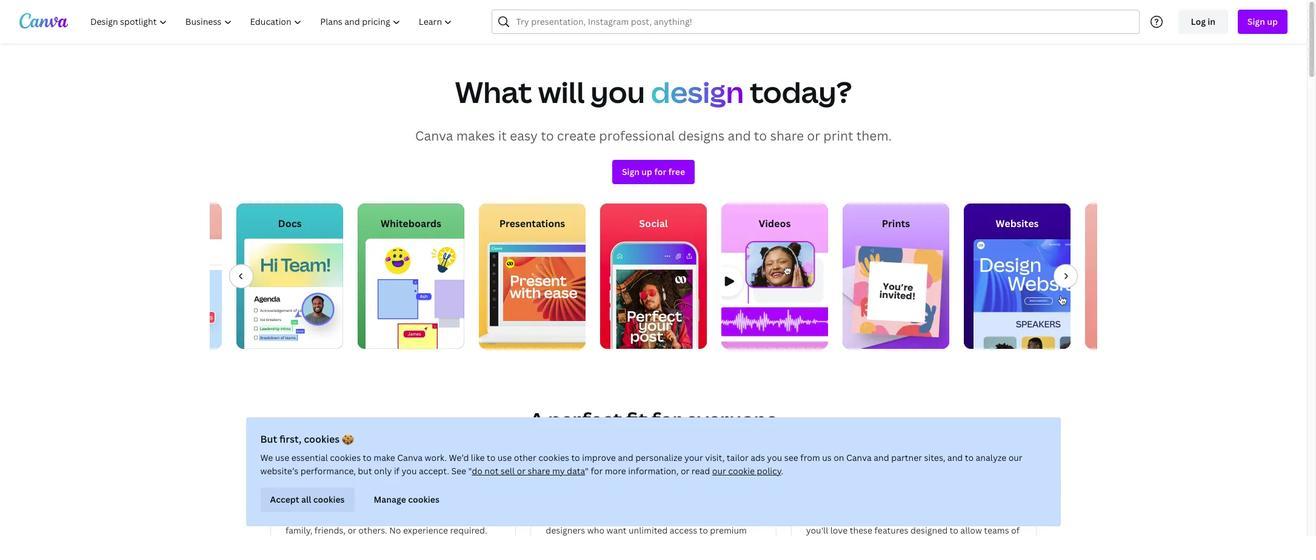 Task type: locate. For each thing, give the bounding box(es) containing it.
" inside 'we use essential cookies to make canva work. we'd like to use other cookies to improve and personalize your visit, tailor ads you see from us on canva and partner sites, and to analyze our website's performance, but only if you accept. see "'
[[469, 466, 472, 477]]

what
[[455, 72, 532, 112]]

and right designs
[[728, 127, 751, 144]]

use up "website's"
[[275, 452, 290, 464]]

1 vertical spatial up
[[642, 166, 653, 178]]

1 horizontal spatial our
[[1009, 452, 1023, 464]]

if
[[394, 466, 400, 477]]

2 for from the left
[[546, 512, 559, 523]]

all the great features of canva pro, plus we think you'll love these features designed to allow teams o
[[806, 512, 1020, 537]]

data
[[567, 466, 586, 477]]

design
[[651, 72, 744, 112], [344, 512, 371, 523]]

you right if
[[402, 466, 417, 477]]

features
[[858, 512, 892, 523], [875, 525, 909, 537]]

you
[[591, 72, 645, 112], [768, 452, 783, 464], [402, 466, 417, 477]]

for down improve
[[591, 466, 603, 477]]

0 vertical spatial design
[[651, 72, 744, 112]]

sign
[[1248, 16, 1266, 27], [622, 166, 640, 178]]

we
[[261, 452, 273, 464]]

share down today?
[[770, 127, 804, 144]]

individuals,
[[561, 512, 608, 523]]

1 horizontal spatial "
[[586, 466, 589, 477]]

we
[[970, 512, 981, 523]]

and up do not sell or share my data " for more information, or read our cookie policy .
[[618, 452, 634, 464]]

designers
[[546, 525, 585, 537]]

1 vertical spatial you
[[768, 452, 783, 464]]

and up access
[[666, 512, 682, 523]]

for
[[286, 512, 299, 523], [546, 512, 559, 523]]

design for today?
[[651, 72, 744, 112]]

create
[[557, 127, 596, 144]]

on up the experience
[[413, 512, 423, 523]]

2 horizontal spatial you
[[768, 452, 783, 464]]

0 horizontal spatial for
[[286, 512, 299, 523]]

information,
[[629, 466, 679, 477]]

allow
[[961, 525, 982, 537]]

" right see
[[469, 466, 472, 477]]

to inside all the great features of canva pro, plus we think you'll love these features designed to allow teams o
[[950, 525, 959, 537]]

on inside for anyone to design anything, on their own or with family, friends, or others. no experience required.
[[413, 512, 423, 523]]

" down improve
[[586, 466, 589, 477]]

1 horizontal spatial sign
[[1248, 16, 1266, 27]]

love
[[831, 525, 848, 537]]

0 vertical spatial for
[[655, 166, 667, 178]]

0 horizontal spatial use
[[275, 452, 290, 464]]

want
[[607, 525, 627, 537]]

personalize
[[636, 452, 683, 464]]

0 horizontal spatial our
[[713, 466, 727, 477]]

to left analyze on the right
[[966, 452, 974, 464]]

what will you design today?
[[455, 72, 852, 112]]

designs
[[678, 127, 725, 144]]

2 use from the left
[[498, 452, 512, 464]]

canva inside all the great features of canva pro, plus we think you'll love these features designed to allow teams o
[[905, 512, 930, 523]]

visit,
[[706, 452, 725, 464]]

for individuals, solopreneurs and freelance designers who want unlimited access to premiu
[[546, 512, 747, 537]]

0 vertical spatial sign
[[1248, 16, 1266, 27]]

more
[[605, 466, 627, 477]]

sign down professional
[[622, 166, 640, 178]]

canva free
[[286, 481, 366, 501]]

you up policy
[[768, 452, 783, 464]]

1 for from the left
[[286, 512, 299, 523]]

great
[[835, 512, 856, 523]]

design inside for anyone to design anything, on their own or with family, friends, or others. no experience required.
[[344, 512, 371, 523]]

cookies down '🍪'
[[330, 452, 361, 464]]

for inside for anyone to design anything, on their own or with family, friends, or others. no experience required.
[[286, 512, 299, 523]]

1 vertical spatial sign
[[622, 166, 640, 178]]

features down of
[[875, 525, 909, 537]]

friends,
[[315, 525, 346, 537]]

sign for sign up for free
[[622, 166, 640, 178]]

log in
[[1191, 16, 1216, 27]]

0 vertical spatial our
[[1009, 452, 1023, 464]]

0 horizontal spatial sign
[[622, 166, 640, 178]]

0 horizontal spatial up
[[642, 166, 653, 178]]

for anyone to design anything, on their own or with family, friends, or others. no experience required.
[[286, 512, 495, 537]]

2 vertical spatial for
[[591, 466, 603, 477]]

you up professional
[[591, 72, 645, 112]]

1 " from the left
[[469, 466, 472, 477]]

None search field
[[492, 10, 1140, 34]]

partner
[[892, 452, 923, 464]]

for inside for individuals, solopreneurs and freelance designers who want unlimited access to premiu
[[546, 512, 559, 523]]

share inside but first, cookies 🍪 dialog
[[528, 466, 551, 477]]

but first, cookies 🍪
[[261, 433, 354, 446]]

1 horizontal spatial up
[[1268, 16, 1278, 27]]

sign for sign up
[[1248, 16, 1266, 27]]

1 vertical spatial for
[[652, 407, 682, 433]]

sign up button
[[1238, 10, 1288, 34]]

for inside button
[[655, 166, 667, 178]]

no
[[389, 525, 401, 537]]

0 horizontal spatial share
[[528, 466, 551, 477]]

0 vertical spatial you
[[591, 72, 645, 112]]

2 vertical spatial you
[[402, 466, 417, 477]]

on right us
[[834, 452, 845, 464]]

everyone
[[686, 407, 778, 433]]

today?
[[750, 72, 852, 112]]

for
[[655, 166, 667, 178], [652, 407, 682, 433], [591, 466, 603, 477]]

solopreneurs
[[610, 512, 664, 523]]

for for for anyone to design anything, on their own or with family, friends, or others. no experience required.
[[286, 512, 299, 523]]

pro
[[618, 481, 644, 501]]

only
[[374, 466, 392, 477]]

cookies up anyone on the left
[[314, 494, 345, 506]]

policy
[[757, 466, 782, 477]]

design up designs
[[651, 72, 744, 112]]

sign right the in
[[1248, 16, 1266, 27]]

with
[[477, 512, 495, 523]]

log in button
[[1179, 10, 1228, 34]]

1 horizontal spatial design
[[651, 72, 744, 112]]

videos
[[759, 217, 791, 230]]

for left free
[[655, 166, 667, 178]]

1 horizontal spatial share
[[770, 127, 804, 144]]

our down the visit,
[[713, 466, 727, 477]]

features up these
[[858, 512, 892, 523]]

use up sell
[[498, 452, 512, 464]]

0 vertical spatial on
[[834, 452, 845, 464]]

.
[[782, 466, 784, 477]]

do not sell or share my data link
[[472, 466, 586, 477]]

website's
[[261, 466, 299, 477]]

to
[[541, 127, 554, 144], [754, 127, 767, 144], [363, 452, 372, 464], [487, 452, 496, 464], [572, 452, 580, 464], [966, 452, 974, 464], [333, 512, 342, 523], [700, 525, 708, 537], [950, 525, 959, 537]]

all
[[806, 512, 817, 523]]

makes
[[456, 127, 495, 144]]

see
[[452, 466, 467, 477]]

for right fit
[[652, 407, 682, 433]]

cookies
[[304, 433, 340, 446], [330, 452, 361, 464], [539, 452, 570, 464], [314, 494, 345, 506], [408, 494, 440, 506]]

a perfect fit for everyone
[[530, 407, 778, 433]]

to down plus
[[950, 525, 959, 537]]

of
[[894, 512, 902, 523]]

it
[[498, 127, 507, 144]]

for up family,
[[286, 512, 299, 523]]

or
[[807, 127, 820, 144], [517, 466, 526, 477], [681, 466, 690, 477], [466, 512, 475, 523], [348, 525, 357, 537]]

our right analyze on the right
[[1009, 452, 1023, 464]]

your
[[685, 452, 704, 464]]

0 horizontal spatial on
[[413, 512, 423, 523]]

1 horizontal spatial use
[[498, 452, 512, 464]]

on
[[834, 452, 845, 464], [413, 512, 423, 523]]

to inside for anyone to design anything, on their own or with family, friends, or others. no experience required.
[[333, 512, 342, 523]]

but first, cookies 🍪 dialog
[[246, 418, 1061, 527]]

to right designs
[[754, 127, 767, 144]]

0 horizontal spatial "
[[469, 466, 472, 477]]

we'd
[[449, 452, 469, 464]]

1 horizontal spatial on
[[834, 452, 845, 464]]

1 vertical spatial on
[[413, 512, 423, 523]]

prints
[[882, 217, 910, 230]]

not
[[485, 466, 499, 477]]

0 horizontal spatial design
[[344, 512, 371, 523]]

up
[[1268, 16, 1278, 27], [642, 166, 653, 178]]

them.
[[857, 127, 892, 144]]

unlimited
[[629, 525, 668, 537]]

1 vertical spatial design
[[344, 512, 371, 523]]

from
[[801, 452, 821, 464]]

ads
[[751, 452, 766, 464]]

🍪
[[342, 433, 354, 446]]

for up designers
[[546, 512, 559, 523]]

0 vertical spatial up
[[1268, 16, 1278, 27]]

to up the but
[[363, 452, 372, 464]]

fit
[[627, 407, 648, 433]]

the
[[819, 512, 833, 523]]

design up others.
[[344, 512, 371, 523]]

us
[[823, 452, 832, 464]]

to up friends,
[[333, 512, 342, 523]]

1 horizontal spatial for
[[546, 512, 559, 523]]

see
[[785, 452, 799, 464]]

anything,
[[373, 512, 411, 523]]

own
[[447, 512, 464, 523]]

think
[[983, 512, 1004, 523]]

1 use from the left
[[275, 452, 290, 464]]

to down the freelance
[[700, 525, 708, 537]]

cookies up essential
[[304, 433, 340, 446]]

1 vertical spatial share
[[528, 466, 551, 477]]

share down other
[[528, 466, 551, 477]]

social
[[639, 217, 668, 230]]

websites
[[996, 217, 1039, 230]]

do
[[472, 466, 483, 477]]

to up data at the left bottom of the page
[[572, 452, 580, 464]]

to right like
[[487, 452, 496, 464]]



Task type: describe. For each thing, give the bounding box(es) containing it.
access
[[670, 525, 697, 537]]

0 horizontal spatial you
[[402, 466, 417, 477]]

our inside 'we use essential cookies to make canva work. we'd like to use other cookies to improve and personalize your visit, tailor ads you see from us on canva and partner sites, and to analyze our website's performance, but only if you accept. see "'
[[1009, 452, 1023, 464]]

or left others.
[[348, 525, 357, 537]]

manage cookies button
[[364, 488, 450, 512]]

family,
[[286, 525, 313, 537]]

will
[[538, 72, 585, 112]]

and right sites,
[[948, 452, 963, 464]]

analyze
[[976, 452, 1007, 464]]

performance,
[[301, 466, 356, 477]]

and inside for individuals, solopreneurs and freelance designers who want unlimited access to premiu
[[666, 512, 682, 523]]

my
[[553, 466, 565, 477]]

accept.
[[419, 466, 450, 477]]

0 vertical spatial share
[[770, 127, 804, 144]]

presentations
[[500, 217, 565, 230]]

like
[[471, 452, 485, 464]]

sites,
[[925, 452, 946, 464]]

or right sell
[[517, 466, 526, 477]]

manage
[[374, 494, 406, 506]]

do not sell or share my data " for more information, or read our cookie policy .
[[472, 466, 784, 477]]

you'll
[[806, 525, 829, 537]]

Try presentation, Instagram post, anything! search field
[[516, 10, 1132, 33]]

cookies up their
[[408, 494, 440, 506]]

their
[[426, 512, 445, 523]]

to right easy
[[541, 127, 554, 144]]

pro,
[[932, 512, 948, 523]]

our cookie policy link
[[713, 466, 782, 477]]

work.
[[425, 452, 447, 464]]

we use essential cookies to make canva work. we'd like to use other cookies to improve and personalize your visit, tailor ads you see from us on canva and partner sites, and to analyze our website's performance, but only if you accept. see "
[[261, 452, 1023, 477]]

required.
[[450, 525, 487, 537]]

essential
[[292, 452, 328, 464]]

in
[[1208, 16, 1216, 27]]

accept
[[270, 494, 300, 506]]

accept all cookies
[[270, 494, 345, 506]]

these
[[850, 525, 873, 537]]

2 " from the left
[[586, 466, 589, 477]]

or left print
[[807, 127, 820, 144]]

1 vertical spatial features
[[875, 525, 909, 537]]

anyone
[[301, 512, 331, 523]]

for inside but first, cookies 🍪 dialog
[[591, 466, 603, 477]]

sign up
[[1248, 16, 1278, 27]]

cookie
[[729, 466, 755, 477]]

read
[[692, 466, 711, 477]]

sign up for free
[[622, 166, 685, 178]]

freelance
[[684, 512, 722, 523]]

manage cookies
[[374, 494, 440, 506]]

print
[[824, 127, 854, 144]]

or left read
[[681, 466, 690, 477]]

but
[[261, 433, 278, 446]]

improve
[[583, 452, 616, 464]]

experience
[[403, 525, 448, 537]]

accept all cookies button
[[261, 488, 355, 512]]

1 horizontal spatial you
[[591, 72, 645, 112]]

canva pro
[[570, 481, 644, 501]]

on inside 'we use essential cookies to make canva work. we'd like to use other cookies to improve and personalize your visit, tailor ads you see from us on canva and partner sites, and to analyze our website's performance, but only if you accept. see "'
[[834, 452, 845, 464]]

others.
[[359, 525, 387, 537]]

teams
[[984, 525, 1009, 537]]

canva makes it easy to create professional designs and to share or print them.
[[415, 127, 892, 144]]

free
[[334, 481, 366, 501]]

up for sign up
[[1268, 16, 1278, 27]]

top level navigation element
[[82, 10, 463, 34]]

plus
[[950, 512, 968, 523]]

and left partner
[[874, 452, 890, 464]]

whiteboards
[[381, 217, 441, 230]]

professional
[[599, 127, 675, 144]]

sign up for free button
[[612, 160, 695, 184]]

a
[[530, 407, 544, 433]]

easy
[[510, 127, 538, 144]]

tailor
[[727, 452, 749, 464]]

docs
[[278, 217, 302, 230]]

free
[[669, 166, 685, 178]]

first,
[[280, 433, 302, 446]]

to inside for individuals, solopreneurs and freelance designers who want unlimited access to premiu
[[700, 525, 708, 537]]

up for sign up for free
[[642, 166, 653, 178]]

other
[[514, 452, 537, 464]]

log
[[1191, 16, 1206, 27]]

cookies up 'my'
[[539, 452, 570, 464]]

1 vertical spatial our
[[713, 466, 727, 477]]

designed
[[911, 525, 948, 537]]

or up required.
[[466, 512, 475, 523]]

for for for individuals, solopreneurs and freelance designers who want unlimited access to premiu
[[546, 512, 559, 523]]

who
[[587, 525, 605, 537]]

design for anything,
[[344, 512, 371, 523]]

but
[[358, 466, 372, 477]]

make
[[374, 452, 396, 464]]

0 vertical spatial features
[[858, 512, 892, 523]]



Task type: vqa. For each thing, say whether or not it's contained in the screenshot.
system.
no



